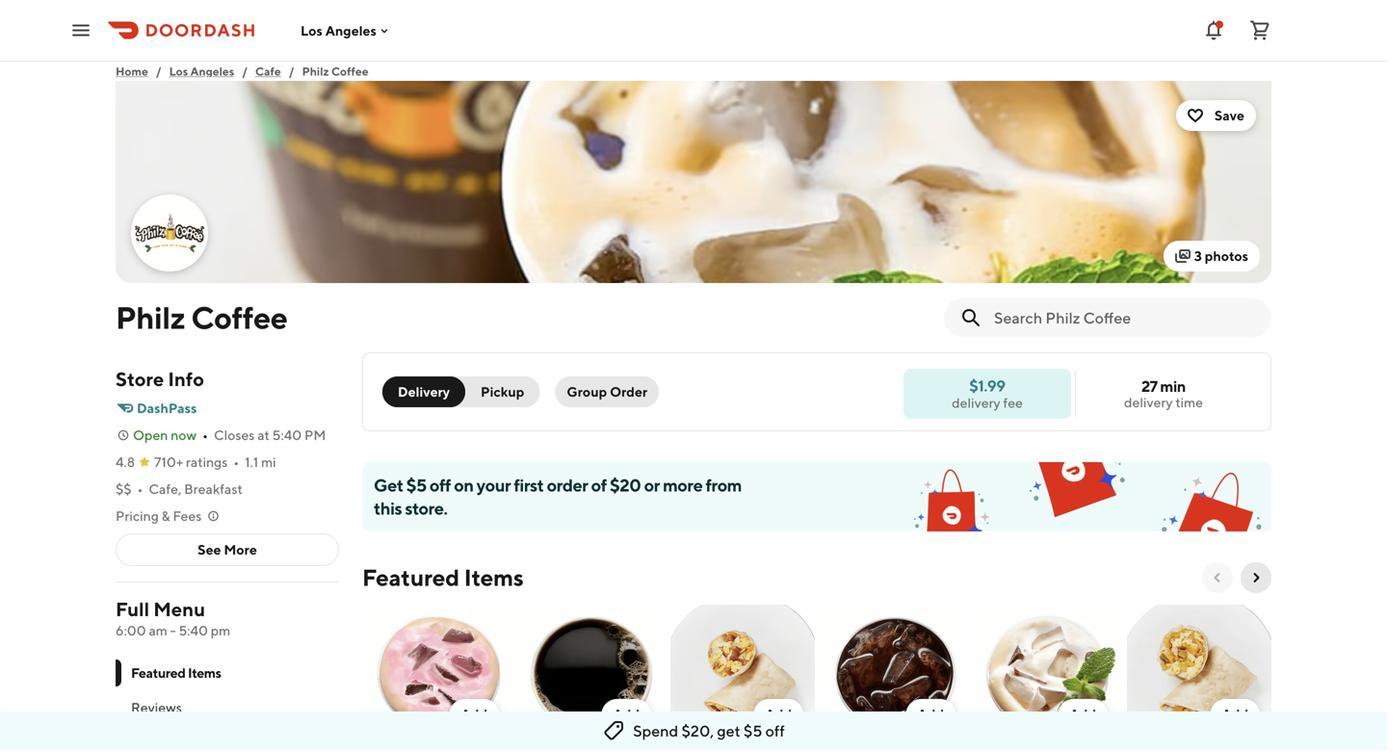 Task type: describe. For each thing, give the bounding box(es) containing it.
&
[[162, 508, 170, 524]]

group order button
[[555, 377, 659, 408]]

now
[[171, 427, 197, 443]]

group order
[[567, 384, 648, 400]]

add for philtered soul 'image'
[[613, 707, 640, 723]]

2 vertical spatial •
[[137, 481, 143, 497]]

open now
[[133, 427, 197, 443]]

off inside get $5 off on your first order of $20 or more from this store.
[[430, 475, 451, 496]]

fees
[[173, 508, 202, 524]]

los angeles
[[301, 22, 377, 38]]

store.
[[405, 498, 448, 519]]

save
[[1215, 107, 1245, 123]]

see more button
[[117, 535, 338, 566]]

add for bacon burrito image
[[766, 707, 792, 723]]

breakfast
[[184, 481, 243, 497]]

0 vertical spatial •
[[202, 427, 208, 443]]

spend $20, get $5 off
[[633, 722, 785, 741]]

delivery inside $1.99 delivery fee
[[952, 395, 1001, 411]]

0 vertical spatial featured items
[[362, 564, 524, 592]]

710+ ratings •
[[154, 454, 239, 470]]

store info
[[116, 368, 204, 391]]

from
[[706, 475, 742, 496]]

add for green chile burrito image
[[1222, 707, 1249, 723]]

0 horizontal spatial los
[[169, 65, 188, 78]]

0 horizontal spatial items
[[188, 665, 221, 681]]

of
[[591, 475, 607, 496]]

add for iced coffee rose image
[[461, 707, 488, 723]]

fee
[[1004, 395, 1023, 411]]

dashpass
[[137, 400, 197, 416]]

add for philtered soul cold brew image
[[918, 707, 944, 723]]

5:40 inside full menu 6:00 am - 5:40 pm
[[179, 623, 208, 639]]

your
[[477, 475, 511, 496]]

$20
[[610, 475, 641, 496]]

pricing & fees button
[[116, 507, 221, 526]]

see more
[[198, 542, 257, 558]]

delivery inside 27 min delivery time
[[1125, 395, 1173, 411]]

$1.99 delivery fee
[[952, 377, 1023, 411]]

get $5 off on your first order of $20 or more from this store.
[[374, 475, 742, 519]]

add for iced mint mojito "image"
[[1070, 707, 1097, 723]]

iced coffee rose image
[[366, 605, 511, 742]]

27
[[1142, 377, 1158, 396]]

get
[[374, 475, 403, 496]]

previous button of carousel image
[[1210, 570, 1226, 586]]

cafe
[[255, 65, 281, 78]]

featured inside heading
[[362, 564, 460, 592]]

pm
[[211, 623, 231, 639]]

iced mint mojito image
[[975, 605, 1120, 742]]

philtered soul cold brew image
[[823, 605, 967, 742]]

mi
[[261, 454, 276, 470]]

$20,
[[682, 722, 714, 741]]

closes
[[214, 427, 255, 443]]

spend
[[633, 722, 679, 741]]

reviews button
[[116, 691, 339, 726]]

get
[[717, 722, 741, 741]]

• closes at 5:40 pm
[[202, 427, 326, 443]]

at
[[257, 427, 270, 443]]

2 horizontal spatial •
[[234, 454, 239, 470]]

3 photos button
[[1164, 241, 1260, 272]]

-
[[170, 623, 176, 639]]

1 vertical spatial $5
[[744, 722, 763, 741]]

0 vertical spatial angeles
[[325, 22, 377, 38]]

cafe link
[[255, 62, 281, 81]]

items inside heading
[[464, 564, 524, 592]]

0 items, open order cart image
[[1249, 19, 1272, 42]]

Pickup radio
[[454, 377, 540, 408]]

$5 inside get $5 off on your first order of $20 or more from this store.
[[406, 475, 427, 496]]

green chile burrito image
[[1127, 605, 1272, 742]]

on
[[454, 475, 474, 496]]

los angeles link
[[169, 62, 234, 81]]

group
[[567, 384, 607, 400]]

1 vertical spatial coffee
[[191, 300, 288, 336]]

order
[[610, 384, 648, 400]]

reviews
[[131, 700, 182, 716]]

0 vertical spatial 5:40
[[272, 427, 302, 443]]

see
[[198, 542, 221, 558]]

bacon burrito image
[[671, 605, 815, 742]]

710+
[[154, 454, 183, 470]]



Task type: locate. For each thing, give the bounding box(es) containing it.
1.1
[[245, 454, 259, 470]]

6 add from the left
[[1222, 707, 1249, 723]]

1 horizontal spatial delivery
[[1125, 395, 1173, 411]]

featured down store.
[[362, 564, 460, 592]]

0 vertical spatial featured
[[362, 564, 460, 592]]

coffee up info
[[191, 300, 288, 336]]

los up home / los angeles / cafe / philz coffee
[[301, 22, 323, 38]]

• right now
[[202, 427, 208, 443]]

0 horizontal spatial $5
[[406, 475, 427, 496]]

0 horizontal spatial coffee
[[191, 300, 288, 336]]

off right get
[[766, 722, 785, 741]]

1 horizontal spatial off
[[766, 722, 785, 741]]

los angeles button
[[301, 22, 392, 38]]

featured up the reviews
[[131, 665, 186, 681]]

open menu image
[[69, 19, 93, 42]]

0 horizontal spatial delivery
[[952, 395, 1001, 411]]

0 vertical spatial off
[[430, 475, 451, 496]]

featured items
[[362, 564, 524, 592], [131, 665, 221, 681]]

featured
[[362, 564, 460, 592], [131, 665, 186, 681]]

0 vertical spatial los
[[301, 22, 323, 38]]

/ right "home"
[[156, 65, 162, 78]]

$5 up store.
[[406, 475, 427, 496]]

full menu 6:00 am - 5:40 pm
[[116, 598, 231, 639]]

featured items heading
[[362, 563, 524, 594]]

open
[[133, 427, 168, 443]]

info
[[168, 368, 204, 391]]

0 horizontal spatial featured
[[131, 665, 186, 681]]

los right "home" link
[[169, 65, 188, 78]]

2 add from the left
[[613, 707, 640, 723]]

/
[[156, 65, 162, 78], [242, 65, 248, 78], [289, 65, 294, 78]]

home link
[[116, 62, 148, 81]]

1 / from the left
[[156, 65, 162, 78]]

pricing
[[116, 508, 159, 524]]

1.1 mi
[[245, 454, 276, 470]]

$$ • cafe, breakfast
[[116, 481, 243, 497]]

•
[[202, 427, 208, 443], [234, 454, 239, 470], [137, 481, 143, 497]]

philz up the store info
[[116, 300, 185, 336]]

items down your
[[464, 564, 524, 592]]

$1.99
[[970, 377, 1006, 395]]

1 horizontal spatial featured
[[362, 564, 460, 592]]

/ left cafe in the top of the page
[[242, 65, 248, 78]]

home
[[116, 65, 148, 78]]

delivery left time
[[1125, 395, 1173, 411]]

next button of carousel image
[[1249, 570, 1264, 586]]

2 / from the left
[[242, 65, 248, 78]]

add
[[461, 707, 488, 723], [613, 707, 640, 723], [766, 707, 792, 723], [918, 707, 944, 723], [1070, 707, 1097, 723], [1222, 707, 1249, 723]]

0 vertical spatial items
[[464, 564, 524, 592]]

0 vertical spatial philz
[[302, 65, 329, 78]]

Item Search search field
[[994, 307, 1257, 329]]

1 horizontal spatial angeles
[[325, 22, 377, 38]]

1 horizontal spatial los
[[301, 22, 323, 38]]

featured items up the reviews
[[131, 665, 221, 681]]

or
[[644, 475, 660, 496]]

featured items down store.
[[362, 564, 524, 592]]

$$
[[116, 481, 132, 497]]

5 add from the left
[[1070, 707, 1097, 723]]

1 vertical spatial philz
[[116, 300, 185, 336]]

5:40
[[272, 427, 302, 443], [179, 623, 208, 639]]

more
[[224, 542, 257, 558]]

photos
[[1205, 248, 1249, 264]]

4.8
[[116, 454, 135, 470]]

coffee down los angeles popup button
[[331, 65, 369, 78]]

los
[[301, 22, 323, 38], [169, 65, 188, 78]]

philz coffee
[[116, 300, 288, 336]]

$5
[[406, 475, 427, 496], [744, 722, 763, 741]]

ratings
[[186, 454, 228, 470]]

delivery left fee on the right
[[952, 395, 1001, 411]]

• right $$
[[137, 481, 143, 497]]

1 vertical spatial off
[[766, 722, 785, 741]]

0 horizontal spatial •
[[137, 481, 143, 497]]

0 horizontal spatial 5:40
[[179, 623, 208, 639]]

angeles
[[325, 22, 377, 38], [190, 65, 234, 78]]

1 vertical spatial angeles
[[190, 65, 234, 78]]

1 vertical spatial featured items
[[131, 665, 221, 681]]

min
[[1161, 377, 1186, 396]]

1 horizontal spatial •
[[202, 427, 208, 443]]

more
[[663, 475, 703, 496]]

2 horizontal spatial /
[[289, 65, 294, 78]]

0 vertical spatial coffee
[[331, 65, 369, 78]]

philz
[[302, 65, 329, 78], [116, 300, 185, 336]]

menu
[[153, 598, 205, 621]]

notification bell image
[[1203, 19, 1226, 42]]

items up the reviews button
[[188, 665, 221, 681]]

1 vertical spatial los
[[169, 65, 188, 78]]

this
[[374, 498, 402, 519]]

1 horizontal spatial $5
[[744, 722, 763, 741]]

philtered soul image
[[518, 605, 663, 742]]

6:00
[[116, 623, 146, 639]]

1 add from the left
[[461, 707, 488, 723]]

1 horizontal spatial featured items
[[362, 564, 524, 592]]

0 horizontal spatial off
[[430, 475, 451, 496]]

items
[[464, 564, 524, 592], [188, 665, 221, 681]]

5:40 right at
[[272, 427, 302, 443]]

order methods option group
[[383, 377, 540, 408]]

1 vertical spatial •
[[234, 454, 239, 470]]

27 min delivery time
[[1125, 377, 1204, 411]]

pricing & fees
[[116, 508, 202, 524]]

off left on
[[430, 475, 451, 496]]

0 vertical spatial $5
[[406, 475, 427, 496]]

1 horizontal spatial items
[[464, 564, 524, 592]]

save button
[[1176, 100, 1257, 131]]

5:40 right -
[[179, 623, 208, 639]]

0 horizontal spatial /
[[156, 65, 162, 78]]

1 horizontal spatial coffee
[[331, 65, 369, 78]]

1 vertical spatial featured
[[131, 665, 186, 681]]

3 add from the left
[[766, 707, 792, 723]]

0 horizontal spatial featured items
[[131, 665, 221, 681]]

home / los angeles / cafe / philz coffee
[[116, 65, 369, 78]]

Delivery radio
[[383, 377, 465, 408]]

• left 1.1
[[234, 454, 239, 470]]

add button
[[362, 601, 515, 751], [515, 601, 667, 751], [667, 601, 819, 751], [819, 601, 971, 751], [971, 601, 1124, 751], [1124, 601, 1276, 751], [449, 700, 499, 730], [602, 700, 651, 730], [754, 700, 804, 730], [906, 700, 956, 730], [1058, 700, 1108, 730], [1211, 700, 1260, 730]]

4 add from the left
[[918, 707, 944, 723]]

0 horizontal spatial angeles
[[190, 65, 234, 78]]

am
[[149, 623, 168, 639]]

/ right cafe link at the left top of the page
[[289, 65, 294, 78]]

philz down the los angeles
[[302, 65, 329, 78]]

order
[[547, 475, 588, 496]]

full
[[116, 598, 149, 621]]

coffee
[[331, 65, 369, 78], [191, 300, 288, 336]]

0 horizontal spatial philz
[[116, 300, 185, 336]]

pickup
[[481, 384, 525, 400]]

$5 right get
[[744, 722, 763, 741]]

pm
[[304, 427, 326, 443]]

1 horizontal spatial /
[[242, 65, 248, 78]]

first
[[514, 475, 544, 496]]

3 / from the left
[[289, 65, 294, 78]]

off
[[430, 475, 451, 496], [766, 722, 785, 741]]

store
[[116, 368, 164, 391]]

time
[[1176, 395, 1204, 411]]

1 horizontal spatial philz
[[302, 65, 329, 78]]

philz coffee image
[[116, 81, 1272, 283], [133, 197, 206, 270]]

1 vertical spatial items
[[188, 665, 221, 681]]

delivery
[[1125, 395, 1173, 411], [952, 395, 1001, 411]]

cafe,
[[149, 481, 182, 497]]

3
[[1195, 248, 1202, 264]]

3 photos
[[1195, 248, 1249, 264]]

delivery
[[398, 384, 450, 400]]

1 vertical spatial 5:40
[[179, 623, 208, 639]]

1 horizontal spatial 5:40
[[272, 427, 302, 443]]



Task type: vqa. For each thing, say whether or not it's contained in the screenshot.
the leftmost •
yes



